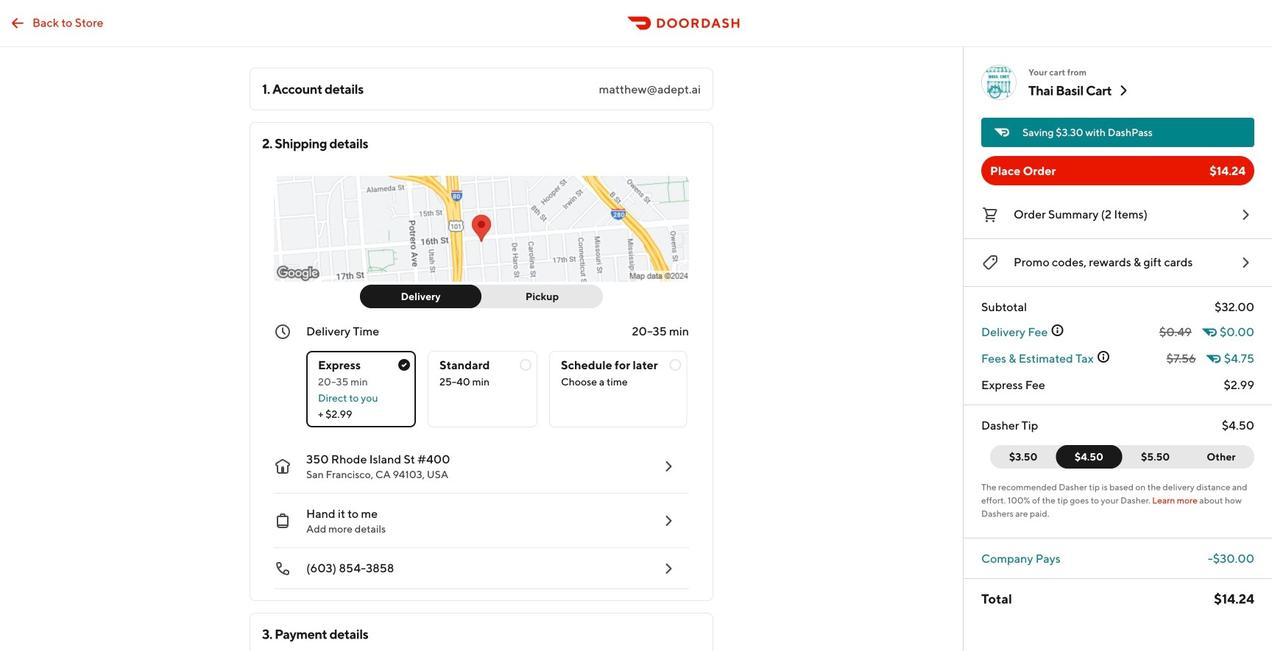 Task type: describe. For each thing, give the bounding box(es) containing it.
tip amount option group
[[990, 445, 1255, 469]]

Delivery radio
[[360, 285, 482, 309]]



Task type: locate. For each thing, give the bounding box(es) containing it.
None button
[[990, 445, 1066, 469], [1056, 445, 1123, 469], [1114, 445, 1189, 469], [1188, 445, 1255, 469], [990, 445, 1066, 469], [1056, 445, 1123, 469], [1114, 445, 1189, 469], [1188, 445, 1255, 469]]

delivery or pickup selector option group
[[360, 285, 603, 309]]

Pickup radio
[[473, 285, 603, 309]]

None radio
[[306, 351, 416, 428], [428, 351, 538, 428], [306, 351, 416, 428], [428, 351, 538, 428]]

option group
[[306, 339, 689, 428]]

None radio
[[549, 351, 688, 428]]



Task type: vqa. For each thing, say whether or not it's contained in the screenshot.
option group
yes



